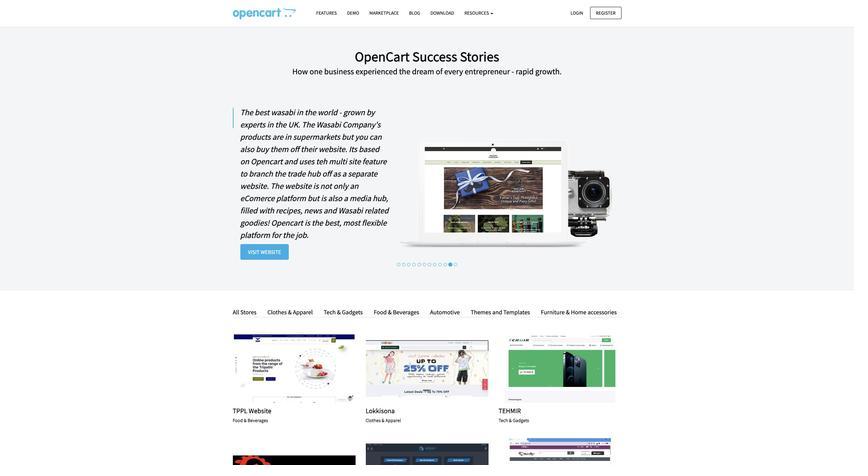 Task type: describe. For each thing, give the bounding box(es) containing it.
world
[[318, 107, 338, 118]]

2 horizontal spatial the
[[302, 119, 315, 130]]

graor game bots image
[[366, 438, 489, 466]]

dream
[[412, 66, 435, 77]]

project for tppl website
[[290, 366, 313, 372]]

clothes & apparel
[[268, 308, 313, 316]]

0 horizontal spatial in
[[267, 119, 274, 130]]

login link
[[565, 7, 590, 19]]

stories
[[460, 48, 500, 65]]

the down wasabi
[[275, 119, 287, 130]]

project for lokkisona
[[423, 366, 446, 372]]

job.
[[296, 230, 309, 241]]

company's
[[343, 119, 381, 130]]

uses
[[299, 156, 315, 167]]

can
[[370, 132, 382, 142]]

1 vertical spatial a
[[344, 193, 348, 204]]

2 vertical spatial in
[[285, 132, 292, 142]]

success
[[413, 48, 458, 65]]

furniture & home accessories
[[542, 308, 617, 316]]

0 horizontal spatial is
[[305, 218, 310, 228]]

beverages inside tppl website food & beverages
[[248, 418, 268, 424]]

are
[[273, 132, 284, 142]]

automotive
[[431, 308, 460, 316]]

supermarkets
[[293, 132, 340, 142]]

trade
[[288, 169, 306, 179]]

experts
[[240, 119, 266, 130]]

1 vertical spatial also
[[328, 193, 343, 204]]

to
[[240, 169, 248, 179]]

food inside tppl website food & beverages
[[233, 418, 243, 424]]

furniture
[[542, 308, 565, 316]]

food & beverages
[[374, 308, 420, 316]]

the right the for
[[283, 230, 294, 241]]

you
[[355, 132, 368, 142]]

every
[[445, 66, 464, 77]]

rapid
[[516, 66, 534, 77]]

& inside lokkisona clothes & apparel
[[382, 418, 385, 424]]

by
[[367, 107, 375, 118]]

branch
[[249, 169, 273, 179]]

fair parts image
[[233, 438, 356, 466]]

blog link
[[404, 7, 426, 19]]

entrepreneur
[[465, 66, 511, 77]]

furniture & home accessories link
[[536, 308, 617, 318]]

themes
[[471, 308, 492, 316]]

products
[[240, 132, 271, 142]]

stores
[[241, 308, 257, 316]]

uk.
[[288, 119, 300, 130]]

1 vertical spatial opencart
[[271, 218, 303, 228]]

view for tehmir
[[542, 366, 555, 372]]

home
[[572, 308, 587, 316]]

hub,
[[373, 193, 389, 204]]

view project link for tppl website
[[276, 365, 313, 373]]

tehmir tech & gadgets
[[499, 407, 530, 424]]

view for tppl website
[[276, 366, 288, 372]]

opencart
[[355, 48, 410, 65]]

related
[[365, 205, 389, 216]]

tppl website image
[[233, 335, 356, 403]]

register
[[597, 10, 616, 16]]

tppl
[[233, 407, 248, 415]]

demo
[[347, 10, 360, 16]]

view project link for lokkisona
[[409, 365, 446, 373]]

most
[[343, 218, 361, 228]]

1 horizontal spatial off
[[323, 169, 332, 179]]

0 vertical spatial tech
[[324, 308, 336, 316]]

2 horizontal spatial is
[[321, 193, 327, 204]]

2 vertical spatial the
[[271, 181, 284, 191]]

& inside furniture & home accessories link
[[567, 308, 570, 316]]

clothes inside clothes & apparel link
[[268, 308, 287, 316]]

marketplace link
[[365, 7, 404, 19]]

food & beverages link
[[369, 308, 425, 318]]

0 horizontal spatial gadgets
[[342, 308, 363, 316]]

site
[[349, 156, 361, 167]]

business
[[325, 66, 354, 77]]

opencart - showcase image
[[233, 7, 296, 19]]

register link
[[591, 7, 622, 19]]

visit website link
[[240, 244, 289, 260]]

1 vertical spatial but
[[308, 193, 320, 204]]

view project for lokkisona
[[409, 366, 446, 372]]

news
[[304, 205, 322, 216]]

website for tppl
[[249, 407, 272, 415]]

them
[[271, 144, 289, 155]]

1 horizontal spatial is
[[314, 181, 319, 191]]

of
[[436, 66, 443, 77]]

accessories
[[588, 308, 617, 316]]

0 vertical spatial beverages
[[393, 308, 420, 316]]

lokkisona image
[[366, 335, 489, 403]]

lokkisona
[[366, 407, 395, 415]]

0 vertical spatial in
[[297, 107, 303, 118]]

demo link
[[342, 7, 365, 19]]

its
[[349, 144, 357, 155]]

1 vertical spatial website.
[[240, 181, 269, 191]]

website
[[285, 181, 312, 191]]

the best wasabi in the world - grown by experts in the uk. the wasabi company's products are in supermarkets but you can also buy them off their website. its based on opencart and uses teh multi site feature to branch the trade hub off as a separate website. the website is not only an ecomerce platform but is also a media hub, filled with recipes, news and wasabi related goodies! opencart is the best, most flexible platform for the job.
[[240, 107, 389, 241]]

lokkisona clothes & apparel
[[366, 407, 401, 424]]

feature
[[363, 156, 387, 167]]

& inside tech & gadgets link
[[337, 308, 341, 316]]

marketplace
[[370, 10, 399, 16]]

tehmir image
[[499, 335, 622, 403]]

clothes inside lokkisona clothes & apparel
[[366, 418, 381, 424]]

1 vertical spatial and
[[324, 205, 337, 216]]

how
[[293, 66, 308, 77]]

themes and templates link
[[466, 308, 536, 318]]

- inside opencart success stories how one business experienced the dream of every entrepreneur - rapid growth.
[[512, 66, 515, 77]]

separate
[[348, 169, 378, 179]]

all stores link
[[233, 308, 262, 318]]



Task type: vqa. For each thing, say whether or not it's contained in the screenshot.
the bottom product
no



Task type: locate. For each thing, give the bounding box(es) containing it.
0 vertical spatial website.
[[319, 144, 348, 155]]

wasabi
[[271, 107, 295, 118]]

3 view from the left
[[542, 366, 555, 372]]

view project
[[276, 366, 313, 372], [409, 366, 446, 372], [542, 366, 579, 372]]

1 vertical spatial apparel
[[386, 418, 401, 424]]

2 view from the left
[[409, 366, 421, 372]]

3 view project link from the left
[[542, 365, 579, 373]]

blog
[[410, 10, 421, 16]]

0 vertical spatial a
[[343, 169, 347, 179]]

apparel inside lokkisona clothes & apparel
[[386, 418, 401, 424]]

food inside food & beverages link
[[374, 308, 387, 316]]

tech
[[324, 308, 336, 316], [499, 418, 509, 424]]

growth.
[[536, 66, 562, 77]]

filled
[[240, 205, 258, 216]]

2 view project link from the left
[[409, 365, 446, 373]]

project
[[290, 366, 313, 372], [423, 366, 446, 372], [556, 366, 579, 372]]

clothes right stores
[[268, 308, 287, 316]]

1 vertical spatial -
[[339, 107, 342, 118]]

0 vertical spatial is
[[314, 181, 319, 191]]

the left world
[[305, 107, 316, 118]]

website. up "ecomerce"
[[240, 181, 269, 191]]

3 view project from the left
[[542, 366, 579, 372]]

0 horizontal spatial tech
[[324, 308, 336, 316]]

tech & gadgets
[[324, 308, 363, 316]]

experienced
[[356, 66, 398, 77]]

features
[[317, 10, 337, 16]]

only
[[334, 181, 349, 191]]

1 horizontal spatial the
[[271, 181, 284, 191]]

is
[[314, 181, 319, 191], [321, 193, 327, 204], [305, 218, 310, 228]]

recipes,
[[276, 205, 303, 216]]

1 project from the left
[[290, 366, 313, 372]]

1 vertical spatial beverages
[[248, 418, 268, 424]]

2 view project from the left
[[409, 366, 446, 372]]

&
[[288, 308, 292, 316], [337, 308, 341, 316], [388, 308, 392, 316], [567, 308, 570, 316], [244, 418, 247, 424], [382, 418, 385, 424], [510, 418, 512, 424]]

view project for tppl website
[[276, 366, 313, 372]]

but up news
[[308, 193, 320, 204]]

0 vertical spatial wasabi
[[317, 119, 341, 130]]

2 vertical spatial is
[[305, 218, 310, 228]]

2 project from the left
[[423, 366, 446, 372]]

clothes down lokkisona
[[366, 418, 381, 424]]

1 vertical spatial clothes
[[366, 418, 381, 424]]

0 horizontal spatial view project
[[276, 366, 313, 372]]

0 vertical spatial website
[[261, 249, 281, 256]]

0 vertical spatial gadgets
[[342, 308, 363, 316]]

1 horizontal spatial in
[[285, 132, 292, 142]]

login
[[571, 10, 584, 16]]

- inside the best wasabi in the world - grown by experts in the uk. the wasabi company's products are in supermarkets but you can also buy them off their website. its based on opencart and uses teh multi site feature to branch the trade hub off as a separate website. the website is not only an ecomerce platform but is also a media hub, filled with recipes, news and wasabi related goodies! opencart is the best, most flexible platform for the job.
[[339, 107, 342, 118]]

1 horizontal spatial -
[[512, 66, 515, 77]]

a
[[343, 169, 347, 179], [344, 193, 348, 204]]

0 horizontal spatial apparel
[[293, 308, 313, 316]]

0 horizontal spatial also
[[240, 144, 255, 155]]

gadgets inside tehmir tech & gadgets
[[513, 418, 530, 424]]

0 horizontal spatial beverages
[[248, 418, 268, 424]]

hub
[[308, 169, 321, 179]]

and up best,
[[324, 205, 337, 216]]

1 horizontal spatial view project
[[409, 366, 446, 372]]

for
[[272, 230, 281, 241]]

one
[[310, 66, 323, 77]]

0 horizontal spatial clothes
[[268, 308, 287, 316]]

also down only
[[328, 193, 343, 204]]

grown
[[344, 107, 365, 118]]

0 horizontal spatial platform
[[240, 230, 270, 241]]

1 horizontal spatial also
[[328, 193, 343, 204]]

1 horizontal spatial apparel
[[386, 418, 401, 424]]

and
[[285, 156, 298, 167], [324, 205, 337, 216], [493, 308, 503, 316]]

with
[[259, 205, 274, 216]]

opencart success stories how one business experienced the dream of every entrepreneur - rapid growth.
[[293, 48, 562, 77]]

wasabi down world
[[317, 119, 341, 130]]

0 vertical spatial the
[[240, 107, 253, 118]]

2 horizontal spatial and
[[493, 308, 503, 316]]

in up are
[[267, 119, 274, 130]]

off left their
[[290, 144, 300, 155]]

view for lokkisona
[[409, 366, 421, 372]]

is up job.
[[305, 218, 310, 228]]

0 horizontal spatial view project link
[[276, 365, 313, 373]]

opencart down buy
[[251, 156, 283, 167]]

1 horizontal spatial and
[[324, 205, 337, 216]]

1 horizontal spatial food
[[374, 308, 387, 316]]

tech & gadgets link
[[319, 308, 368, 318]]

1 horizontal spatial view project link
[[409, 365, 446, 373]]

website. up multi
[[319, 144, 348, 155]]

website inside tppl website food & beverages
[[249, 407, 272, 415]]

1 horizontal spatial website.
[[319, 144, 348, 155]]

-
[[512, 66, 515, 77], [339, 107, 342, 118]]

view project link
[[276, 365, 313, 373], [409, 365, 446, 373], [542, 365, 579, 373]]

1 view from the left
[[276, 366, 288, 372]]

0 vertical spatial food
[[374, 308, 387, 316]]

0 horizontal spatial and
[[285, 156, 298, 167]]

wasabi
[[317, 119, 341, 130], [339, 205, 363, 216]]

1 horizontal spatial gadgets
[[513, 418, 530, 424]]

2 horizontal spatial view project link
[[542, 365, 579, 373]]

0 horizontal spatial project
[[290, 366, 313, 372]]

in right are
[[285, 132, 292, 142]]

opencart down recipes,
[[271, 218, 303, 228]]

0 vertical spatial also
[[240, 144, 255, 155]]

download
[[431, 10, 455, 16]]

a right as
[[343, 169, 347, 179]]

website
[[261, 249, 281, 256], [249, 407, 272, 415]]

1 view project from the left
[[276, 366, 313, 372]]

on
[[240, 156, 249, 167]]

apparel
[[293, 308, 313, 316], [386, 418, 401, 424]]

buy
[[256, 144, 269, 155]]

0 vertical spatial but
[[342, 132, 354, 142]]

1 vertical spatial is
[[321, 193, 327, 204]]

templates
[[504, 308, 531, 316]]

1 horizontal spatial clothes
[[366, 418, 381, 424]]

0 horizontal spatial -
[[339, 107, 342, 118]]

3 project from the left
[[556, 366, 579, 372]]

best
[[255, 107, 270, 118]]

teh
[[316, 156, 328, 167]]

the inside opencart success stories how one business experienced the dream of every entrepreneur - rapid growth.
[[399, 66, 411, 77]]

2 horizontal spatial project
[[556, 366, 579, 372]]

tppl website food & beverages
[[233, 407, 272, 424]]

0 horizontal spatial the
[[240, 107, 253, 118]]

1 vertical spatial gadgets
[[513, 418, 530, 424]]

also up on
[[240, 144, 255, 155]]

the right uk.
[[302, 119, 315, 130]]

2 vertical spatial and
[[493, 308, 503, 316]]

& inside clothes & apparel link
[[288, 308, 292, 316]]

website for visit
[[261, 249, 281, 256]]

in
[[297, 107, 303, 118], [267, 119, 274, 130], [285, 132, 292, 142]]

1 horizontal spatial view
[[409, 366, 421, 372]]

0 vertical spatial and
[[285, 156, 298, 167]]

their
[[301, 144, 317, 155]]

off left as
[[323, 169, 332, 179]]

not
[[321, 181, 332, 191]]

0 horizontal spatial view
[[276, 366, 288, 372]]

website right visit
[[261, 249, 281, 256]]

0 horizontal spatial off
[[290, 144, 300, 155]]

view project link for tehmir
[[542, 365, 579, 373]]

0 horizontal spatial food
[[233, 418, 243, 424]]

platform down goodies!
[[240, 230, 270, 241]]

1 vertical spatial wasabi
[[339, 205, 363, 216]]

the left 'trade'
[[275, 169, 286, 179]]

1 vertical spatial platform
[[240, 230, 270, 241]]

best,
[[325, 218, 342, 228]]

the left dream
[[399, 66, 411, 77]]

features link
[[311, 7, 342, 19]]

project for tehmir
[[556, 366, 579, 372]]

0 horizontal spatial website.
[[240, 181, 269, 191]]

clothes
[[268, 308, 287, 316], [366, 418, 381, 424]]

1 horizontal spatial beverages
[[393, 308, 420, 316]]

- right world
[[339, 107, 342, 118]]

0 vertical spatial off
[[290, 144, 300, 155]]

a down only
[[344, 193, 348, 204]]

& inside tppl website food & beverages
[[244, 418, 247, 424]]

1 vertical spatial in
[[267, 119, 274, 130]]

themes and templates
[[471, 308, 531, 316]]

is left not
[[314, 181, 319, 191]]

mi cienaga shop image
[[499, 438, 622, 466]]

resources
[[465, 10, 490, 16]]

an
[[350, 181, 359, 191]]

and up 'trade'
[[285, 156, 298, 167]]

1 horizontal spatial but
[[342, 132, 354, 142]]

1 vertical spatial food
[[233, 418, 243, 424]]

off
[[290, 144, 300, 155], [323, 169, 332, 179]]

but up its
[[342, 132, 354, 142]]

clothes & apparel link
[[263, 308, 318, 318]]

1 horizontal spatial project
[[423, 366, 446, 372]]

goodies!
[[240, 218, 270, 228]]

resources link
[[460, 7, 499, 19]]

multi
[[329, 156, 347, 167]]

the down branch
[[271, 181, 284, 191]]

opencart
[[251, 156, 283, 167], [271, 218, 303, 228]]

flexible
[[362, 218, 387, 228]]

0 vertical spatial apparel
[[293, 308, 313, 316]]

platform
[[277, 193, 306, 204], [240, 230, 270, 241]]

0 horizontal spatial but
[[308, 193, 320, 204]]

and right themes
[[493, 308, 503, 316]]

based
[[359, 144, 380, 155]]

view project for tehmir
[[542, 366, 579, 372]]

platform up recipes,
[[277, 193, 306, 204]]

1 vertical spatial off
[[323, 169, 332, 179]]

0 vertical spatial clothes
[[268, 308, 287, 316]]

visit website
[[248, 249, 281, 256]]

tech inside tehmir tech & gadgets
[[499, 418, 509, 424]]

tehmir
[[499, 407, 522, 415]]

- left 'rapid' in the right top of the page
[[512, 66, 515, 77]]

1 horizontal spatial platform
[[277, 193, 306, 204]]

1 view project link from the left
[[276, 365, 313, 373]]

all
[[233, 308, 239, 316]]

the
[[240, 107, 253, 118], [302, 119, 315, 130], [271, 181, 284, 191]]

& inside food & beverages link
[[388, 308, 392, 316]]

0 vertical spatial opencart
[[251, 156, 283, 167]]

media
[[350, 193, 371, 204]]

1 vertical spatial the
[[302, 119, 315, 130]]

1 vertical spatial website
[[249, 407, 272, 415]]

0 vertical spatial platform
[[277, 193, 306, 204]]

all stores
[[233, 308, 257, 316]]

1 vertical spatial tech
[[499, 418, 509, 424]]

the down news
[[312, 218, 323, 228]]

visit
[[248, 249, 260, 256]]

0 vertical spatial -
[[512, 66, 515, 77]]

food
[[374, 308, 387, 316], [233, 418, 243, 424]]

is down not
[[321, 193, 327, 204]]

as
[[333, 169, 341, 179]]

the up "experts"
[[240, 107, 253, 118]]

website right tppl
[[249, 407, 272, 415]]

& inside tehmir tech & gadgets
[[510, 418, 512, 424]]

in up uk.
[[297, 107, 303, 118]]

2 horizontal spatial view project
[[542, 366, 579, 372]]

2 horizontal spatial in
[[297, 107, 303, 118]]

2 horizontal spatial view
[[542, 366, 555, 372]]

download link
[[426, 7, 460, 19]]

automotive link
[[425, 308, 465, 318]]

wasabi up most
[[339, 205, 363, 216]]

1 horizontal spatial tech
[[499, 418, 509, 424]]



